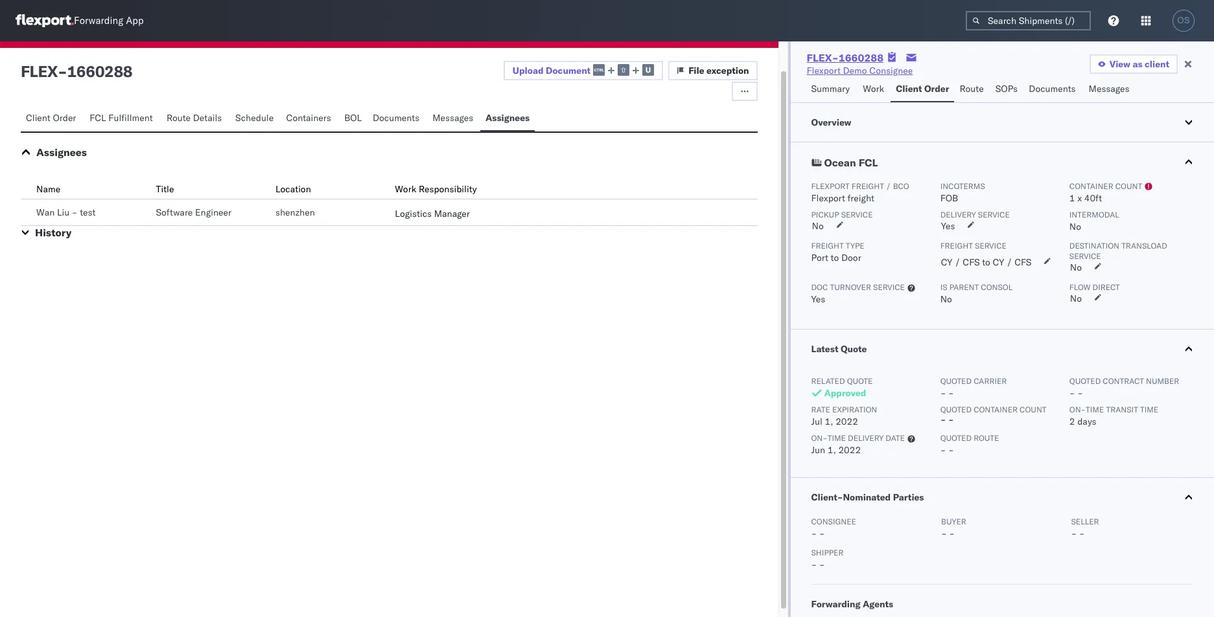 Task type: describe. For each thing, give the bounding box(es) containing it.
parties
[[893, 492, 924, 504]]

document
[[546, 65, 591, 76]]

type
[[846, 241, 865, 251]]

exception
[[707, 65, 749, 77]]

no for pickup
[[812, 220, 824, 232]]

demo
[[843, 65, 867, 77]]

ocean fcl
[[824, 156, 878, 169]]

2 cfs from the left
[[1015, 257, 1032, 268]]

2 horizontal spatial /
[[1007, 257, 1013, 268]]

0 vertical spatial order
[[925, 83, 950, 95]]

jun 1, 2022
[[811, 445, 861, 456]]

client for leftmost client order button
[[26, 112, 50, 124]]

incoterms fob
[[941, 182, 985, 204]]

shipper
[[811, 549, 844, 558]]

sops button
[[991, 77, 1024, 102]]

flexport for flexport demo consignee
[[807, 65, 841, 77]]

on- for on-time transit time 2 days
[[1070, 405, 1086, 415]]

flex-1660288
[[807, 51, 884, 64]]

container
[[974, 405, 1018, 415]]

on- for on-time delivery date
[[811, 434, 828, 444]]

1 cy from the left
[[941, 257, 953, 268]]

forwarding for forwarding agents
[[811, 599, 861, 611]]

1 horizontal spatial 1660288
[[839, 51, 884, 64]]

0 vertical spatial freight
[[852, 182, 884, 191]]

summary
[[811, 83, 850, 95]]

flex-
[[807, 51, 839, 64]]

work button
[[858, 77, 891, 102]]

fcl inside button
[[859, 156, 878, 169]]

client-nominated parties button
[[791, 479, 1214, 517]]

route details
[[167, 112, 222, 124]]

service up service
[[978, 210, 1010, 220]]

1 vertical spatial consignee
[[811, 517, 856, 527]]

seller
[[1071, 517, 1099, 527]]

overview
[[811, 117, 852, 128]]

view as client button
[[1090, 54, 1178, 74]]

bol
[[344, 112, 362, 124]]

flex-1660288 link
[[807, 51, 884, 64]]

upload
[[513, 65, 544, 76]]

related
[[811, 377, 845, 386]]

number
[[1146, 377, 1180, 386]]

freight type port to door
[[811, 241, 865, 264]]

latest quote
[[811, 344, 867, 355]]

manager
[[434, 208, 470, 220]]

latest
[[811, 344, 839, 355]]

fob
[[941, 193, 958, 204]]

assignees inside button
[[486, 112, 530, 124]]

view
[[1110, 58, 1131, 70]]

forwarding app
[[74, 15, 144, 27]]

buyer - -
[[941, 517, 967, 540]]

destination transload service
[[1070, 241, 1168, 261]]

history button
[[35, 226, 71, 239]]

2 horizontal spatial time
[[1141, 405, 1159, 415]]

Search Shipments (/) text field
[[966, 11, 1091, 30]]

buyer
[[941, 517, 967, 527]]

no inside is parent consol no
[[941, 294, 952, 305]]

quoted carrier - -
[[941, 377, 1007, 399]]

0 vertical spatial messages
[[1089, 83, 1130, 95]]

consol
[[981, 283, 1013, 292]]

location
[[276, 183, 311, 195]]

flexport freight / bco flexport freight
[[811, 182, 909, 204]]

time for on-time transit time 2 days
[[1086, 405, 1104, 415]]

1 horizontal spatial /
[[955, 257, 961, 268]]

no for flow
[[1070, 293, 1082, 305]]

nominated
[[843, 492, 891, 504]]

fulfillment
[[108, 112, 153, 124]]

ocean fcl button
[[791, 143, 1214, 182]]

1 vertical spatial messages
[[433, 112, 473, 124]]

port
[[811, 252, 829, 264]]

delivery service
[[941, 210, 1010, 220]]

2 vertical spatial flexport
[[811, 193, 845, 204]]

2 cy from the left
[[993, 257, 1005, 268]]

direct
[[1093, 283, 1120, 292]]

client-nominated parties
[[811, 492, 924, 504]]

file
[[689, 65, 705, 77]]

jul
[[811, 416, 823, 428]]

transit
[[1106, 405, 1139, 415]]

test
[[80, 207, 96, 219]]

flow
[[1070, 283, 1091, 292]]

1 vertical spatial order
[[53, 112, 76, 124]]

contract
[[1103, 377, 1144, 386]]

quoted for quoted container count - -
[[941, 405, 972, 415]]

intermodal
[[1070, 210, 1120, 220]]

delivery
[[848, 434, 884, 444]]

0 vertical spatial yes
[[941, 220, 955, 232]]

2
[[1070, 416, 1075, 428]]

quote
[[841, 344, 867, 355]]

1 horizontal spatial client order button
[[891, 77, 955, 102]]

overview button
[[791, 103, 1214, 142]]

shipper - -
[[811, 549, 844, 571]]

related quote
[[811, 377, 873, 386]]

flexport demo consignee
[[807, 65, 913, 77]]

incoterms
[[941, 182, 985, 191]]

0 vertical spatial documents button
[[1024, 77, 1084, 102]]

1 vertical spatial 1,
[[828, 445, 836, 456]]

wan liu - test
[[36, 207, 96, 219]]

quoted for quoted carrier - -
[[941, 377, 972, 386]]

flexport demo consignee link
[[807, 64, 913, 77]]

date
[[886, 434, 905, 444]]

/ inside flexport freight / bco flexport freight
[[886, 182, 891, 191]]

count inside quoted container count - -
[[1020, 405, 1047, 415]]

title
[[156, 183, 174, 195]]

schedule button
[[230, 106, 281, 132]]

pickup service
[[811, 210, 873, 220]]

transload
[[1122, 241, 1168, 251]]

freight for freight service
[[941, 241, 973, 251]]

os
[[1178, 16, 1190, 25]]

work responsibility
[[395, 183, 477, 195]]

service right turnover
[[873, 283, 905, 292]]

parent
[[950, 283, 979, 292]]

jun
[[811, 445, 825, 456]]

quoted container count - -
[[941, 405, 1047, 426]]

consignee - -
[[811, 517, 856, 540]]

service inside destination transload service
[[1070, 252, 1101, 261]]



Task type: vqa. For each thing, say whether or not it's contained in the screenshot.
left CFS
yes



Task type: locate. For each thing, give the bounding box(es) containing it.
1 cfs from the left
[[963, 257, 980, 268]]

quoted left the contract
[[1070, 377, 1101, 386]]

0 vertical spatial consignee
[[870, 65, 913, 77]]

client order down flex
[[26, 112, 76, 124]]

0 horizontal spatial to
[[831, 252, 839, 264]]

0 horizontal spatial fcl
[[90, 112, 106, 124]]

quoted down quoted carrier - -
[[941, 405, 972, 415]]

time for on-time delivery date
[[828, 434, 846, 444]]

1 vertical spatial documents button
[[368, 106, 427, 132]]

on-time transit time 2 days
[[1070, 405, 1159, 428]]

forwarding
[[74, 15, 123, 27], [811, 599, 861, 611]]

is
[[941, 283, 948, 292]]

assignees up name
[[36, 146, 87, 159]]

yes down delivery
[[941, 220, 955, 232]]

1 horizontal spatial order
[[925, 83, 950, 95]]

fcl inside button
[[90, 112, 106, 124]]

0 vertical spatial flexport
[[807, 65, 841, 77]]

1 horizontal spatial assignees button
[[480, 106, 535, 132]]

route
[[960, 83, 984, 95], [167, 112, 191, 124]]

rate
[[811, 405, 831, 415]]

1 vertical spatial client order
[[26, 112, 76, 124]]

consignee inside flexport demo consignee link
[[870, 65, 913, 77]]

1, inside quoted contract number - - rate expiration jul 1, 2022
[[825, 416, 834, 428]]

route left the "sops"
[[960, 83, 984, 95]]

freight for freight type port to door
[[811, 241, 844, 251]]

1 horizontal spatial time
[[1086, 405, 1104, 415]]

1 vertical spatial fcl
[[859, 156, 878, 169]]

0 horizontal spatial client order button
[[21, 106, 84, 132]]

1, right 'jul'
[[825, 416, 834, 428]]

forwarding agents
[[811, 599, 894, 611]]

no up flow
[[1070, 262, 1082, 274]]

1 vertical spatial work
[[395, 183, 416, 195]]

0 horizontal spatial route
[[167, 112, 191, 124]]

documents button right bol
[[368, 106, 427, 132]]

time right transit
[[1141, 405, 1159, 415]]

1 vertical spatial flexport
[[811, 182, 850, 191]]

1, right jun
[[828, 445, 836, 456]]

on- up jun
[[811, 434, 828, 444]]

0 vertical spatial 2022
[[836, 416, 858, 428]]

bol button
[[339, 106, 368, 132]]

work inside work button
[[863, 83, 885, 95]]

cy
[[941, 257, 953, 268], [993, 257, 1005, 268]]

flex
[[21, 62, 58, 81]]

schedule
[[235, 112, 274, 124]]

doc
[[811, 283, 828, 292]]

work down flexport demo consignee
[[863, 83, 885, 95]]

flexport for flexport freight / bco flexport freight
[[811, 182, 850, 191]]

0 horizontal spatial count
[[1020, 405, 1047, 415]]

quoted inside quoted carrier - -
[[941, 377, 972, 386]]

responsibility
[[419, 183, 477, 195]]

documents button right the "sops"
[[1024, 77, 1084, 102]]

bco
[[893, 182, 909, 191]]

no inside the intermodal no
[[1070, 221, 1082, 233]]

flexport inside flexport demo consignee link
[[807, 65, 841, 77]]

route details button
[[161, 106, 230, 132]]

1 x 40ft
[[1070, 193, 1102, 204]]

fcl
[[90, 112, 106, 124], [859, 156, 878, 169]]

1 freight from the left
[[811, 241, 844, 251]]

freight inside freight type port to door
[[811, 241, 844, 251]]

0 horizontal spatial client
[[26, 112, 50, 124]]

0 horizontal spatial consignee
[[811, 517, 856, 527]]

quoted inside quoted contract number - - rate expiration jul 1, 2022
[[1070, 377, 1101, 386]]

on- up 2
[[1070, 405, 1086, 415]]

/ left the bco
[[886, 182, 891, 191]]

freight
[[852, 182, 884, 191], [848, 193, 875, 204]]

app
[[126, 15, 144, 27]]

documents for the left documents button
[[373, 112, 420, 124]]

ocean
[[824, 156, 856, 169]]

service down "destination"
[[1070, 252, 1101, 261]]

upload document
[[513, 65, 591, 76]]

fcl left fulfillment
[[90, 112, 106, 124]]

quoted left carrier
[[941, 377, 972, 386]]

flexport down 'flex-'
[[807, 65, 841, 77]]

client
[[1145, 58, 1170, 70]]

assignees button up name
[[36, 146, 87, 159]]

1 horizontal spatial messages button
[[1084, 77, 1137, 102]]

freight up pickup service
[[848, 193, 875, 204]]

turnover
[[830, 283, 871, 292]]

1 horizontal spatial work
[[863, 83, 885, 95]]

1 horizontal spatial cfs
[[1015, 257, 1032, 268]]

1 vertical spatial freight
[[848, 193, 875, 204]]

0 vertical spatial on-
[[1070, 405, 1086, 415]]

messages
[[1089, 83, 1130, 95], [433, 112, 473, 124]]

order down flex - 1660288 in the left of the page
[[53, 112, 76, 124]]

container
[[1070, 182, 1114, 191]]

time up the days
[[1086, 405, 1104, 415]]

documents right bol button
[[373, 112, 420, 124]]

fcl fulfillment
[[90, 112, 153, 124]]

0 vertical spatial messages button
[[1084, 77, 1137, 102]]

0 vertical spatial route
[[960, 83, 984, 95]]

0 horizontal spatial assignees
[[36, 146, 87, 159]]

route
[[974, 434, 999, 444]]

0 vertical spatial client order
[[896, 83, 950, 95]]

messages button
[[1084, 77, 1137, 102], [427, 106, 480, 132]]

file exception button
[[669, 61, 758, 80], [669, 61, 758, 80]]

liu
[[57, 207, 70, 219]]

1 horizontal spatial client order
[[896, 83, 950, 95]]

cfs
[[963, 257, 980, 268], [1015, 257, 1032, 268]]

1 vertical spatial assignees
[[36, 146, 87, 159]]

1660288 up fcl fulfillment on the left
[[67, 62, 132, 81]]

client order button
[[891, 77, 955, 102], [21, 106, 84, 132]]

logistics
[[395, 208, 432, 220]]

forwarding left agents
[[811, 599, 861, 611]]

0 horizontal spatial freight
[[811, 241, 844, 251]]

as
[[1133, 58, 1143, 70]]

expiration
[[833, 405, 877, 415]]

time up jun 1, 2022
[[828, 434, 846, 444]]

1 vertical spatial messages button
[[427, 106, 480, 132]]

consignee up work button
[[870, 65, 913, 77]]

1 vertical spatial yes
[[811, 294, 826, 305]]

quoted for quoted contract number - - rate expiration jul 1, 2022
[[1070, 377, 1101, 386]]

container count
[[1070, 182, 1143, 191]]

client order right work button
[[896, 83, 950, 95]]

quoted
[[941, 377, 972, 386], [1070, 377, 1101, 386], [941, 405, 972, 415], [941, 434, 972, 444]]

fcl right ocean
[[859, 156, 878, 169]]

1 horizontal spatial freight
[[941, 241, 973, 251]]

cy up is
[[941, 257, 953, 268]]

work for work responsibility
[[395, 183, 416, 195]]

0 vertical spatial fcl
[[90, 112, 106, 124]]

fcl fulfillment button
[[84, 106, 161, 132]]

is parent consol no
[[941, 283, 1013, 305]]

forwarding for forwarding app
[[74, 15, 123, 27]]

1 horizontal spatial yes
[[941, 220, 955, 232]]

order left route button
[[925, 83, 950, 95]]

flexport up pickup
[[811, 193, 845, 204]]

0 horizontal spatial assignees button
[[36, 146, 87, 159]]

logistics manager
[[395, 208, 470, 220]]

1 horizontal spatial to
[[982, 257, 991, 268]]

0 horizontal spatial documents
[[373, 112, 420, 124]]

assignees down upload
[[486, 112, 530, 124]]

to down service
[[982, 257, 991, 268]]

quoted route - -
[[941, 434, 999, 456]]

0 vertical spatial client
[[896, 83, 922, 95]]

0 vertical spatial assignees button
[[480, 106, 535, 132]]

containers
[[286, 112, 331, 124]]

documents for the topmost documents button
[[1029, 83, 1076, 95]]

delivery
[[941, 210, 976, 220]]

0 horizontal spatial /
[[886, 182, 891, 191]]

flexport down ocean
[[811, 182, 850, 191]]

no for destination
[[1070, 262, 1082, 274]]

no down pickup
[[812, 220, 824, 232]]

1 horizontal spatial on-
[[1070, 405, 1086, 415]]

1 vertical spatial route
[[167, 112, 191, 124]]

1 horizontal spatial count
[[1116, 182, 1143, 191]]

0 horizontal spatial work
[[395, 183, 416, 195]]

work for work
[[863, 83, 885, 95]]

work up the logistics
[[395, 183, 416, 195]]

0 horizontal spatial documents button
[[368, 106, 427, 132]]

0 horizontal spatial messages button
[[427, 106, 480, 132]]

file exception
[[689, 65, 749, 77]]

1 horizontal spatial forwarding
[[811, 599, 861, 611]]

freight down the ocean fcl
[[852, 182, 884, 191]]

to inside freight type port to door
[[831, 252, 839, 264]]

client for the rightmost client order button
[[896, 83, 922, 95]]

1 vertical spatial count
[[1020, 405, 1047, 415]]

1 horizontal spatial assignees
[[486, 112, 530, 124]]

0 horizontal spatial on-
[[811, 434, 828, 444]]

1 horizontal spatial documents button
[[1024, 77, 1084, 102]]

on- inside on-time transit time 2 days
[[1070, 405, 1086, 415]]

0 vertical spatial count
[[1116, 182, 1143, 191]]

consignee
[[870, 65, 913, 77], [811, 517, 856, 527]]

doc turnover service
[[811, 283, 905, 292]]

route button
[[955, 77, 991, 102]]

documents right sops button
[[1029, 83, 1076, 95]]

service
[[841, 210, 873, 220], [978, 210, 1010, 220], [1070, 252, 1101, 261], [873, 283, 905, 292]]

2022 down "on-time delivery date"
[[839, 445, 861, 456]]

route for route
[[960, 83, 984, 95]]

quoted contract number - - rate expiration jul 1, 2022
[[811, 377, 1180, 428]]

containers button
[[281, 106, 339, 132]]

0 horizontal spatial order
[[53, 112, 76, 124]]

2 freight from the left
[[941, 241, 973, 251]]

route for route details
[[167, 112, 191, 124]]

1 vertical spatial client
[[26, 112, 50, 124]]

0 vertical spatial work
[[863, 83, 885, 95]]

1 horizontal spatial cy
[[993, 257, 1005, 268]]

history
[[35, 226, 71, 239]]

0 vertical spatial forwarding
[[74, 15, 123, 27]]

client right work button
[[896, 83, 922, 95]]

agents
[[863, 599, 894, 611]]

sops
[[996, 83, 1018, 95]]

count right container at the top right
[[1116, 182, 1143, 191]]

no down is
[[941, 294, 952, 305]]

client-
[[811, 492, 843, 504]]

route left details
[[167, 112, 191, 124]]

1 horizontal spatial route
[[960, 83, 984, 95]]

days
[[1078, 416, 1097, 428]]

0 vertical spatial 1,
[[825, 416, 834, 428]]

consignee down client-
[[811, 517, 856, 527]]

yes down doc
[[811, 294, 826, 305]]

approved
[[824, 388, 866, 399]]

to
[[831, 252, 839, 264], [982, 257, 991, 268]]

service down flexport freight / bco flexport freight
[[841, 210, 873, 220]]

0 vertical spatial documents
[[1029, 83, 1076, 95]]

1 vertical spatial forwarding
[[811, 599, 861, 611]]

cy / cfs to cy / cfs
[[941, 257, 1032, 268]]

0 horizontal spatial messages
[[433, 112, 473, 124]]

0 horizontal spatial cfs
[[963, 257, 980, 268]]

0 horizontal spatial cy
[[941, 257, 953, 268]]

1 vertical spatial client order button
[[21, 106, 84, 132]]

carrier
[[974, 377, 1007, 386]]

quoted left route in the right of the page
[[941, 434, 972, 444]]

0 horizontal spatial yes
[[811, 294, 826, 305]]

service
[[975, 241, 1007, 251]]

assignees button down upload
[[480, 106, 535, 132]]

summary button
[[806, 77, 858, 102]]

flexport. image
[[16, 14, 74, 27]]

1 vertical spatial documents
[[373, 112, 420, 124]]

quoted inside quoted route - -
[[941, 434, 972, 444]]

to right "port"
[[831, 252, 839, 264]]

1 horizontal spatial fcl
[[859, 156, 878, 169]]

client down flex
[[26, 112, 50, 124]]

2022 inside quoted contract number - - rate expiration jul 1, 2022
[[836, 416, 858, 428]]

quoted inside quoted container count - -
[[941, 405, 972, 415]]

1 horizontal spatial messages
[[1089, 83, 1130, 95]]

1
[[1070, 193, 1075, 204]]

/ down service
[[1007, 257, 1013, 268]]

0 horizontal spatial time
[[828, 434, 846, 444]]

count right the container
[[1020, 405, 1047, 415]]

no down intermodal
[[1070, 221, 1082, 233]]

2022 down expiration
[[836, 416, 858, 428]]

yes
[[941, 220, 955, 232], [811, 294, 826, 305]]

/ down freight service
[[955, 257, 961, 268]]

1660288 up flexport demo consignee
[[839, 51, 884, 64]]

quoted for quoted route - -
[[941, 434, 972, 444]]

work
[[863, 83, 885, 95], [395, 183, 416, 195]]

assignees button
[[480, 106, 535, 132], [36, 146, 87, 159]]

1 horizontal spatial client
[[896, 83, 922, 95]]

destination
[[1070, 241, 1120, 251]]

software engineer
[[156, 207, 231, 219]]

details
[[193, 112, 222, 124]]

to for door
[[831, 252, 839, 264]]

0 vertical spatial client order button
[[891, 77, 955, 102]]

0 vertical spatial assignees
[[486, 112, 530, 124]]

documents
[[1029, 83, 1076, 95], [373, 112, 420, 124]]

0 horizontal spatial forwarding
[[74, 15, 123, 27]]

1 horizontal spatial consignee
[[870, 65, 913, 77]]

count
[[1116, 182, 1143, 191], [1020, 405, 1047, 415]]

latest quote button
[[791, 330, 1214, 369]]

freight up "port"
[[811, 241, 844, 251]]

1 horizontal spatial documents
[[1029, 83, 1076, 95]]

forwarding left 'app'
[[74, 15, 123, 27]]

freight service
[[941, 241, 1007, 251]]

1 vertical spatial 2022
[[839, 445, 861, 456]]

to for cy
[[982, 257, 991, 268]]

0 horizontal spatial 1660288
[[67, 62, 132, 81]]

no down flow
[[1070, 293, 1082, 305]]

0 horizontal spatial client order
[[26, 112, 76, 124]]

40ft
[[1085, 193, 1102, 204]]

engineer
[[195, 207, 231, 219]]

1 vertical spatial assignees button
[[36, 146, 87, 159]]

cy down service
[[993, 257, 1005, 268]]

client order
[[896, 83, 950, 95], [26, 112, 76, 124]]

freight down delivery
[[941, 241, 973, 251]]

1 vertical spatial on-
[[811, 434, 828, 444]]

upload document button
[[504, 61, 663, 80]]



